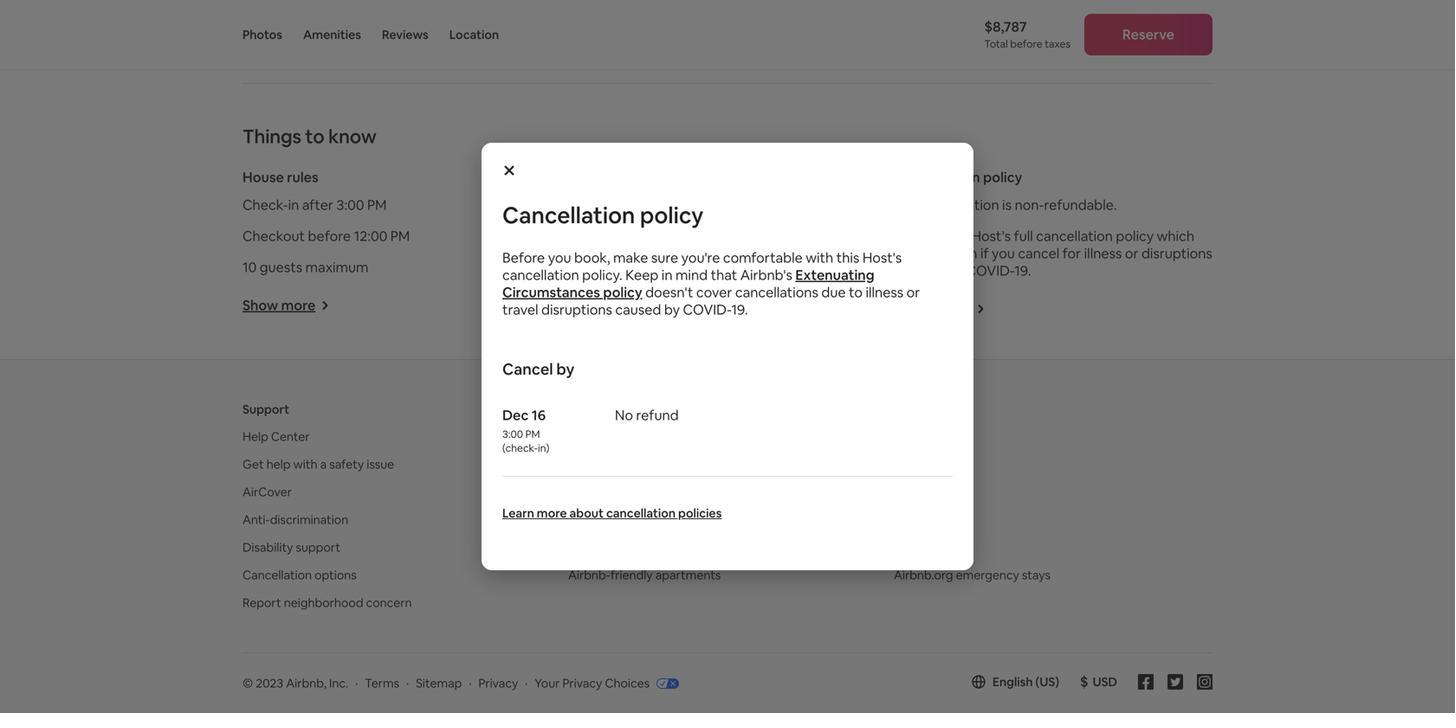 Task type: locate. For each thing, give the bounding box(es) containing it.
more inside cancellation policy dialog
[[537, 506, 567, 521]]

1 vertical spatial cancellation
[[502, 201, 635, 230]]

1 horizontal spatial cancellation
[[606, 506, 676, 521]]

to left know at the left top of the page
[[305, 124, 324, 149]]

payment,
[[353, 0, 399, 13]]

0 horizontal spatial cancellation
[[502, 266, 579, 284]]

covid- down mind
[[683, 301, 731, 319]]

help center
[[243, 429, 310, 445]]

1 vertical spatial 3:00
[[502, 428, 523, 441]]

airbnb.org
[[894, 568, 953, 583]]

to inside doesn't cover cancellations due to illness or travel disruptions caused by covid-19.
[[849, 284, 863, 301]]

1 horizontal spatial more
[[537, 506, 567, 521]]

1 horizontal spatial show
[[571, 297, 606, 314]]

show more down guests
[[243, 297, 316, 314]]

you right if
[[992, 245, 1015, 262]]

illness right the for
[[1084, 245, 1122, 262]]

checkout before 12:00 pm
[[243, 227, 410, 245]]

0 horizontal spatial cancellation
[[243, 568, 312, 583]]

english
[[993, 675, 1033, 690]]

0 vertical spatial to
[[305, 124, 324, 149]]

2 horizontal spatial pm
[[525, 428, 540, 441]]

before inside $8,787 total before taxes
[[1010, 37, 1043, 51]]

more right "learn"
[[537, 506, 567, 521]]

policy down smoke alarm
[[603, 284, 642, 301]]

pm right 12:00
[[390, 227, 410, 245]]

1 vertical spatial caused
[[615, 301, 661, 319]]

©
[[243, 676, 253, 692]]

transfer
[[430, 0, 468, 13]]

pm inside dec 16 3:00 pm (check-in)
[[525, 428, 540, 441]]

aircover
[[243, 485, 292, 500]]

0 horizontal spatial 19.
[[731, 301, 748, 319]]

cancellation policy up book,
[[502, 201, 704, 230]]

show more down policy.
[[571, 297, 644, 314]]

cancellation policy inside dialog
[[502, 201, 704, 230]]

0 horizontal spatial pm
[[367, 196, 387, 214]]

0 horizontal spatial show
[[243, 297, 278, 314]]

1 show from the left
[[243, 297, 278, 314]]

comfortable
[[723, 249, 803, 267]]

show more button down policy.
[[571, 297, 657, 314]]

cancellations
[[735, 284, 818, 301]]

1 vertical spatial before
[[308, 227, 351, 245]]

aircover link
[[243, 485, 292, 500]]

in)
[[538, 442, 549, 455]]

by left if
[[947, 262, 963, 280]]

0 vertical spatial alarm
[[688, 227, 724, 245]]

cover
[[696, 284, 732, 301]]

to
[[305, 124, 324, 149], [849, 284, 863, 301]]

learn
[[502, 506, 534, 521]]

0 horizontal spatial alarm
[[617, 258, 653, 276]]

protect
[[291, 0, 328, 13]]

show for first show more button from left
[[243, 297, 278, 314]]

0 horizontal spatial before
[[308, 227, 351, 245]]

by down mind
[[664, 301, 680, 319]]

0 horizontal spatial the
[[443, 14, 459, 27]]

1 horizontal spatial show more button
[[571, 297, 657, 314]]

1 horizontal spatial privacy
[[562, 676, 602, 692]]

illness
[[1084, 245, 1122, 262], [866, 284, 904, 301]]

0 horizontal spatial illness
[[866, 284, 904, 301]]

alarm up you're at the top left of the page
[[688, 227, 724, 245]]

cancellation down disability
[[243, 568, 312, 583]]

illness down host's
[[866, 284, 904, 301]]

cancellation up book,
[[502, 201, 635, 230]]

1 vertical spatial illness
[[866, 284, 904, 301]]

privacy right your
[[562, 676, 602, 692]]

illness inside doesn't cover cancellations due to illness or travel disruptions caused by covid-19.
[[866, 284, 904, 301]]

0 horizontal spatial by
[[556, 359, 575, 380]]

anti-discrimination
[[243, 512, 348, 528]]

caused down the review
[[899, 262, 944, 280]]

show down 10
[[243, 297, 278, 314]]

make
[[613, 249, 648, 267]]

0 vertical spatial disruptions
[[1142, 245, 1212, 262]]

location button
[[449, 0, 499, 69]]

0 horizontal spatial you
[[548, 249, 571, 267]]

1 vertical spatial in
[[662, 266, 673, 284]]

a
[[320, 457, 327, 472]]

cancellation inside 'review the host's full cancellation policy which applies even if you cancel for illness or disruptions caused by covid-19.'
[[1036, 227, 1113, 245]]

0 vertical spatial with
[[806, 249, 833, 267]]

more for 1st show more button from right
[[609, 297, 644, 314]]

cancellation policy
[[899, 168, 1022, 186], [502, 201, 704, 230]]

covid- down host's
[[966, 262, 1015, 280]]

1 horizontal spatial the
[[947, 227, 968, 245]]

3:00
[[336, 196, 364, 214], [502, 428, 523, 441]]

travel
[[502, 301, 538, 319]]

1 vertical spatial covid-
[[683, 301, 731, 319]]

1 horizontal spatial caused
[[899, 262, 944, 280]]

3:00 right after
[[336, 196, 364, 214]]

with left this
[[806, 249, 833, 267]]

in left after
[[288, 196, 299, 214]]

no refund
[[615, 407, 679, 424]]

show more
[[243, 297, 316, 314], [571, 297, 644, 314]]

0 vertical spatial covid-
[[966, 262, 1015, 280]]

1 horizontal spatial disruptions
[[1142, 245, 1212, 262]]

1 vertical spatial cancellation policy
[[502, 201, 704, 230]]

issue
[[367, 457, 394, 472]]

before up maximum
[[308, 227, 351, 245]]

disability
[[243, 540, 293, 556]]

cancellation for you
[[502, 201, 635, 230]]

0 vertical spatial cancellation policy
[[899, 168, 1022, 186]]

pm for checkout before 12:00 pm
[[390, 227, 410, 245]]

0 horizontal spatial more
[[281, 297, 316, 314]]

19. down full
[[1014, 262, 1031, 280]]

1 vertical spatial to
[[849, 284, 863, 301]]

2 horizontal spatial by
[[947, 262, 963, 280]]

navigate to facebook image
[[1138, 675, 1154, 690]]

privacy left your
[[478, 676, 518, 692]]

show down policy.
[[571, 297, 606, 314]]

the inside to protect your payment, never transfer money or communicate outside of the airbnb website or app.
[[443, 14, 459, 27]]

0 vertical spatial cancellation
[[1036, 227, 1113, 245]]

this reservation is non-refundable.
[[899, 196, 1117, 214]]

cancellation
[[899, 168, 980, 186], [502, 201, 635, 230], [243, 568, 312, 583]]

$ usd
[[1080, 673, 1117, 691]]

airbnb.org emergency stays link
[[894, 568, 1051, 583]]

help
[[267, 457, 291, 472]]

caused down keep
[[615, 301, 661, 319]]

2 show more from the left
[[571, 297, 644, 314]]

1 vertical spatial the
[[947, 227, 968, 245]]

show more button down guests
[[243, 297, 329, 314]]

cancellation policy up reservation
[[899, 168, 1022, 186]]

more for first show more button from left
[[281, 297, 316, 314]]

anti-discrimination link
[[243, 512, 348, 528]]

2 vertical spatial pm
[[525, 428, 540, 441]]

3:00 up (check-
[[502, 428, 523, 441]]

pm up in)
[[525, 428, 540, 441]]

1 vertical spatial disruptions
[[541, 301, 612, 319]]

sitemap link
[[416, 676, 462, 692]]

2 horizontal spatial cancellation
[[1036, 227, 1113, 245]]

2 show more button from the left
[[571, 297, 657, 314]]

1 horizontal spatial illness
[[1084, 245, 1122, 262]]

1 horizontal spatial with
[[806, 249, 833, 267]]

location
[[449, 27, 499, 42]]

before you book, make sure you're comfortable with this host's cancellation policy. keep in mind that airbnb's
[[502, 249, 902, 284]]

amenities
[[303, 27, 361, 42]]

in left mind
[[662, 266, 673, 284]]

even
[[947, 245, 977, 262]]

19. down that
[[731, 301, 748, 319]]

1 horizontal spatial alarm
[[688, 227, 724, 245]]

1 horizontal spatial pm
[[390, 227, 410, 245]]

1 horizontal spatial you
[[992, 245, 1015, 262]]

policy inside 'review the host's full cancellation policy which applies even if you cancel for illness or disruptions caused by covid-19.'
[[1116, 227, 1154, 245]]

policy left which at the right
[[1116, 227, 1154, 245]]

reviews
[[382, 27, 429, 42]]

review the host's full cancellation policy which applies even if you cancel for illness or disruptions caused by covid-19.
[[899, 227, 1212, 280]]

0 vertical spatial 19.
[[1014, 262, 1031, 280]]

0 horizontal spatial in
[[288, 196, 299, 214]]

1 horizontal spatial in
[[662, 266, 673, 284]]

0 horizontal spatial caused
[[615, 301, 661, 319]]

1 horizontal spatial by
[[664, 301, 680, 319]]

to right due
[[849, 284, 863, 301]]

1 vertical spatial 19.
[[731, 301, 748, 319]]

or left which at the right
[[1125, 245, 1139, 262]]

0 horizontal spatial cancellation policy
[[502, 201, 704, 230]]

inc.
[[329, 676, 348, 692]]

before down $8,787
[[1010, 37, 1043, 51]]

or down the applies
[[907, 284, 920, 301]]

pm
[[367, 196, 387, 214], [390, 227, 410, 245], [525, 428, 540, 441]]

covid- inside doesn't cover cancellations due to illness or travel disruptions caused by covid-19.
[[683, 301, 731, 319]]

1 horizontal spatial cancellation policy
[[899, 168, 1022, 186]]

2 horizontal spatial more
[[609, 297, 644, 314]]

cancellation inside dialog
[[502, 201, 635, 230]]

concern
[[366, 595, 412, 611]]

0 horizontal spatial disruptions
[[541, 301, 612, 319]]

1 vertical spatial by
[[664, 301, 680, 319]]

you left book,
[[548, 249, 571, 267]]

0 horizontal spatial show more button
[[243, 297, 329, 314]]

1 horizontal spatial covid-
[[966, 262, 1015, 280]]

1 show more button from the left
[[243, 297, 329, 314]]

0 vertical spatial the
[[443, 14, 459, 27]]

0 vertical spatial by
[[947, 262, 963, 280]]

dec 16 3:00 pm (check-in)
[[502, 407, 549, 455]]

0 vertical spatial in
[[288, 196, 299, 214]]

by right 'cancel'
[[556, 359, 575, 380]]

cancellation policy for book,
[[502, 201, 704, 230]]

1 horizontal spatial cancellation
[[502, 201, 635, 230]]

no
[[615, 407, 633, 424]]

that
[[711, 266, 737, 284]]

1 vertical spatial with
[[293, 457, 318, 472]]

house
[[243, 168, 284, 186]]

the down reservation
[[947, 227, 968, 245]]

total
[[984, 37, 1008, 51]]

with left a
[[293, 457, 318, 472]]

0 vertical spatial illness
[[1084, 245, 1122, 262]]

1 vertical spatial cancellation
[[502, 266, 579, 284]]

pm up 12:00
[[367, 196, 387, 214]]

doesn't
[[645, 284, 693, 301]]

0 vertical spatial before
[[1010, 37, 1043, 51]]

circumstances
[[502, 284, 600, 301]]

more down 10 guests maximum
[[281, 297, 316, 314]]

policy up "sure"
[[640, 201, 704, 230]]

security camera/recording device
[[571, 196, 786, 214]]

0 vertical spatial 3:00
[[336, 196, 364, 214]]

more
[[281, 297, 316, 314], [609, 297, 644, 314], [537, 506, 567, 521]]

the down transfer
[[443, 14, 459, 27]]

show for 1st show more button from right
[[571, 297, 606, 314]]

0 vertical spatial cancellation
[[899, 168, 980, 186]]

2 horizontal spatial cancellation
[[899, 168, 980, 186]]

0 horizontal spatial privacy
[[478, 676, 518, 692]]

airbnb.org emergency stays
[[894, 568, 1051, 583]]

1 horizontal spatial 19.
[[1014, 262, 1031, 280]]

device
[[744, 196, 786, 214]]

0 horizontal spatial 3:00
[[336, 196, 364, 214]]

or down the protect
[[312, 14, 322, 27]]

disruptions inside 'review the host's full cancellation policy which applies even if you cancel for illness or disruptions caused by covid-19.'
[[1142, 245, 1212, 262]]

your
[[535, 676, 560, 692]]

19. inside doesn't cover cancellations due to illness or travel disruptions caused by covid-19.
[[731, 301, 748, 319]]

dec
[[502, 407, 529, 424]]

more down keep
[[609, 297, 644, 314]]

1 horizontal spatial before
[[1010, 37, 1043, 51]]

applies
[[899, 245, 944, 262]]

0 horizontal spatial show more
[[243, 297, 316, 314]]

sitemap
[[416, 676, 462, 692]]

cancellation up reservation
[[899, 168, 980, 186]]

options
[[315, 568, 357, 583]]

photos button
[[243, 0, 282, 69]]

in inside before you book, make sure you're comfortable with this host's cancellation policy. keep in mind that airbnb's
[[662, 266, 673, 284]]

1 horizontal spatial show more
[[571, 297, 644, 314]]

1 vertical spatial pm
[[390, 227, 410, 245]]

house rules
[[243, 168, 318, 186]]

cancellation policy dialog
[[482, 143, 974, 571]]

1 horizontal spatial 3:00
[[502, 428, 523, 441]]

you
[[992, 245, 1015, 262], [548, 249, 571, 267]]

outside
[[393, 14, 429, 27]]

10
[[243, 258, 257, 276]]

alarm down carbon monoxide alarm at the left top of the page
[[617, 258, 653, 276]]

navigate to twitter image
[[1168, 675, 1183, 690]]

illness inside 'review the host's full cancellation policy which applies even if you cancel for illness or disruptions caused by covid-19.'
[[1084, 245, 1122, 262]]

or inside doesn't cover cancellations due to illness or travel disruptions caused by covid-19.
[[907, 284, 920, 301]]

disruptions inside doesn't cover cancellations due to illness or travel disruptions caused by covid-19.
[[541, 301, 612, 319]]

host's
[[971, 227, 1011, 245]]

policy inside extenuating circumstances policy
[[603, 284, 642, 301]]

friendly
[[611, 568, 653, 583]]

1 horizontal spatial to
[[849, 284, 863, 301]]

extenuating circumstances policy
[[502, 266, 875, 301]]

0 vertical spatial caused
[[899, 262, 944, 280]]

2 show from the left
[[571, 297, 606, 314]]

1 show more from the left
[[243, 297, 316, 314]]

0 horizontal spatial covid-
[[683, 301, 731, 319]]

2 privacy from the left
[[562, 676, 602, 692]]

cancellation options
[[243, 568, 357, 583]]



Task type: describe. For each thing, give the bounding box(es) containing it.
navigate to instagram image
[[1197, 675, 1213, 690]]

refund
[[636, 407, 679, 424]]

(check-
[[502, 442, 538, 455]]

report
[[243, 595, 281, 611]]

check-
[[243, 196, 288, 214]]

10 guests maximum
[[243, 258, 369, 276]]

airbnb-friendly apartments link
[[568, 568, 721, 583]]

apartments
[[655, 568, 721, 583]]

your privacy choices
[[535, 676, 650, 692]]

is
[[1002, 196, 1012, 214]]

help
[[243, 429, 268, 445]]

airbnb,
[[286, 676, 327, 692]]

the inside 'review the host's full cancellation policy which applies even if you cancel for illness or disruptions caused by covid-19.'
[[947, 227, 968, 245]]

extenuating circumstances policy link
[[502, 266, 875, 301]]

camera/recording
[[626, 196, 741, 214]]

extenuating
[[795, 266, 875, 284]]

reserve
[[1122, 26, 1175, 43]]

community forum
[[568, 512, 671, 528]]

about
[[570, 506, 604, 521]]

2 vertical spatial by
[[556, 359, 575, 380]]

cancel
[[1018, 245, 1060, 262]]

due
[[821, 284, 846, 301]]

airbnb
[[462, 14, 494, 27]]

0 horizontal spatial to
[[305, 124, 324, 149]]

carbon monoxide alarm
[[571, 227, 724, 245]]

or inside 'review the host's full cancellation policy which applies even if you cancel for illness or disruptions caused by covid-19.'
[[1125, 245, 1139, 262]]

get
[[243, 457, 264, 472]]

show more for first show more button from left
[[243, 297, 316, 314]]

support
[[243, 402, 289, 417]]

$8,787
[[984, 18, 1027, 36]]

12:00
[[354, 227, 387, 245]]

·
[[355, 676, 358, 692]]

english (us) button
[[972, 675, 1059, 690]]

show more for 1st show more button from right
[[571, 297, 644, 314]]

before
[[502, 249, 545, 267]]

cancel by
[[502, 359, 575, 380]]

neighborhood
[[284, 595, 363, 611]]

with inside before you book, make sure you're comfortable with this host's cancellation policy. keep in mind that airbnb's
[[806, 249, 833, 267]]

2023
[[256, 676, 283, 692]]

$
[[1080, 673, 1088, 691]]

anti-
[[243, 512, 270, 528]]

caused inside doesn't cover cancellations due to illness or travel disruptions caused by covid-19.
[[615, 301, 661, 319]]

this
[[899, 196, 924, 214]]

doesn't cover cancellations due to illness or travel disruptions caused by covid-19.
[[502, 284, 920, 319]]

3:00 inside dec 16 3:00 pm (check-in)
[[502, 428, 523, 441]]

reserve button
[[1084, 14, 1213, 55]]

emergency
[[956, 568, 1019, 583]]

monoxide
[[621, 227, 685, 245]]

airbnb-
[[568, 568, 611, 583]]

after
[[302, 196, 333, 214]]

cancellation for reservation
[[899, 168, 980, 186]]

learn more about cancellation policies
[[502, 506, 722, 521]]

full
[[1014, 227, 1033, 245]]

get help with a safety issue
[[243, 457, 394, 472]]

community
[[568, 512, 634, 528]]

by inside doesn't cover cancellations due to illness or travel disruptions caused by covid-19.
[[664, 301, 680, 319]]

stays
[[1022, 568, 1051, 583]]

your
[[330, 0, 351, 13]]

privacy inside your privacy choices link
[[562, 676, 602, 692]]

money
[[277, 14, 310, 27]]

1 privacy from the left
[[478, 676, 518, 692]]

support
[[296, 540, 340, 556]]

usd
[[1093, 675, 1117, 690]]

to
[[277, 0, 289, 13]]

checkout
[[243, 227, 305, 245]]

privacy link
[[478, 676, 518, 692]]

1 vertical spatial alarm
[[617, 258, 653, 276]]

host's
[[863, 249, 902, 267]]

caused inside 'review the host's full cancellation policy which applies even if you cancel for illness or disruptions caused by covid-19.'
[[899, 262, 944, 280]]

by inside 'review the host's full cancellation policy which applies even if you cancel for illness or disruptions caused by covid-19.'
[[947, 262, 963, 280]]

check-in after 3:00 pm
[[243, 196, 387, 214]]

amenities button
[[303, 0, 361, 69]]

this
[[836, 249, 860, 267]]

policy up is
[[983, 168, 1022, 186]]

$8,787 total before taxes
[[984, 18, 1071, 51]]

19. inside 'review the host's full cancellation policy which applies even if you cancel for illness or disruptions caused by covid-19.'
[[1014, 262, 1031, 280]]

non-
[[1015, 196, 1044, 214]]

taxes
[[1045, 37, 1071, 51]]

0 vertical spatial pm
[[367, 196, 387, 214]]

community forum link
[[568, 512, 671, 528]]

cancellation policy for is
[[899, 168, 1022, 186]]

to protect your payment, never transfer money or communicate outside of the airbnb website or app.
[[277, 0, 494, 41]]

you inside 'review the host's full cancellation policy which applies even if you cancel for illness or disruptions caused by covid-19.'
[[992, 245, 1015, 262]]

0 horizontal spatial with
[[293, 457, 318, 472]]

pm for dec 16 3:00 pm (check-in)
[[525, 428, 540, 441]]

policies
[[678, 506, 722, 521]]

sure
[[651, 249, 678, 267]]

2 vertical spatial cancellation
[[606, 506, 676, 521]]

disability support
[[243, 540, 340, 556]]

never
[[401, 0, 428, 13]]

reviews button
[[382, 0, 429, 69]]

covid- inside 'review the host's full cancellation policy which applies even if you cancel for illness or disruptions caused by covid-19.'
[[966, 262, 1015, 280]]

rules
[[287, 168, 318, 186]]

for
[[1063, 245, 1081, 262]]

terms link
[[365, 676, 399, 692]]

2 vertical spatial cancellation
[[243, 568, 312, 583]]

or left the app.
[[317, 28, 327, 41]]

your privacy choices link
[[535, 676, 679, 693]]

you inside before you book, make sure you're comfortable with this host's cancellation policy. keep in mind that airbnb's
[[548, 249, 571, 267]]

cancel
[[502, 359, 553, 380]]

cancellation inside before you book, make sure you're comfortable with this host's cancellation policy. keep in mind that airbnb's
[[502, 266, 579, 284]]

discrimination
[[270, 512, 348, 528]]

book,
[[574, 249, 610, 267]]

things to know
[[243, 124, 377, 149]]

review
[[899, 227, 944, 245]]



Task type: vqa. For each thing, say whether or not it's contained in the screenshot.
Show More Button
yes



